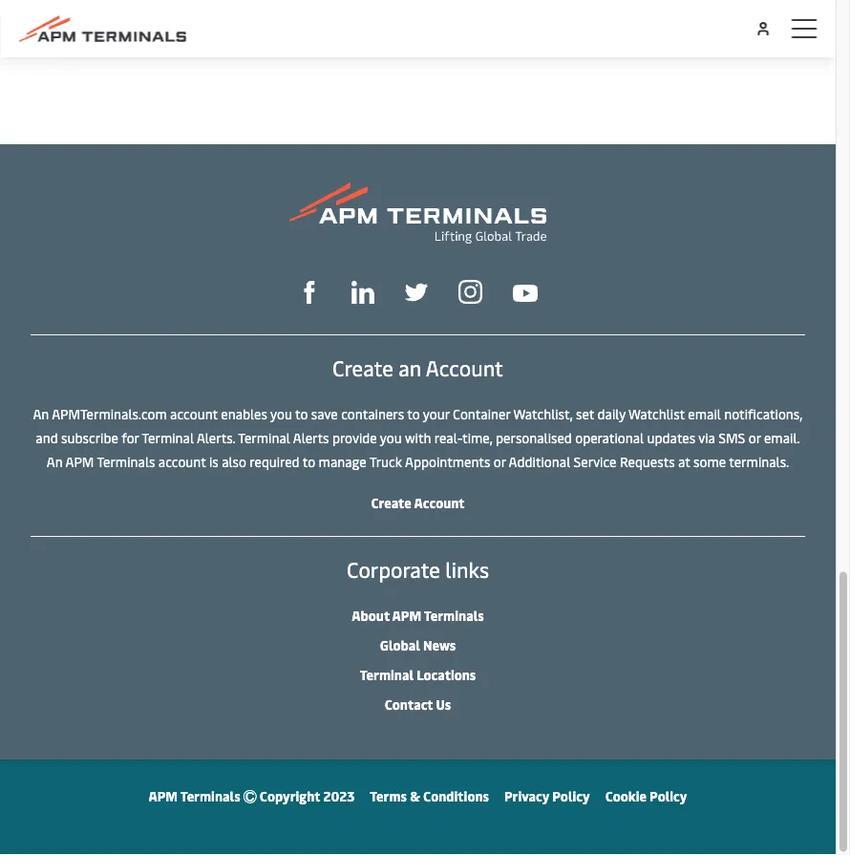 Task type: vqa. For each thing, say whether or not it's contained in the screenshot.
notifications,
yes



Task type: describe. For each thing, give the bounding box(es) containing it.
create an account
[[333, 354, 504, 382]]

for
[[122, 428, 139, 446]]

about
[[352, 606, 390, 624]]

linkedin image
[[352, 281, 375, 304]]

&
[[410, 787, 421, 805]]

youtube image
[[513, 285, 538, 302]]

watchlist,
[[514, 404, 573, 423]]

corporate
[[347, 555, 441, 584]]

manage
[[319, 452, 367, 470]]

fill 44 link
[[405, 278, 428, 304]]

global
[[380, 636, 420, 654]]

about apm terminals
[[352, 606, 484, 624]]

instagram link
[[459, 278, 483, 304]]

about apm terminals link
[[352, 606, 484, 624]]

cookie policy link
[[606, 787, 688, 805]]

set
[[576, 404, 595, 423]]

2023
[[323, 787, 355, 805]]

us
[[436, 695, 451, 713]]

2 horizontal spatial terminal
[[360, 665, 414, 684]]

apm inside the an apmterminals.com account enables you to save containers to your container watchlist, set daily watchlist email notifications, and subscribe for terminal alerts. terminal alerts provide you with real-time, personalised operational updates via sms or email. an apm terminals account is also required to manage truck appointments or additional service requests at some terminals.
[[66, 452, 94, 470]]

privacy
[[505, 787, 550, 805]]

1 horizontal spatial terminals
[[180, 787, 240, 805]]

watchlist
[[629, 404, 685, 423]]

email.
[[765, 428, 801, 446]]

1 horizontal spatial terminal
[[238, 428, 290, 446]]

personalised
[[496, 428, 572, 446]]

real-
[[435, 428, 463, 446]]

create for create account
[[371, 493, 412, 511]]

global news link
[[380, 636, 456, 654]]

contact us link
[[385, 695, 451, 713]]

1 vertical spatial account
[[414, 493, 465, 511]]

updates
[[648, 428, 696, 446]]

some
[[694, 452, 727, 470]]

is
[[209, 452, 219, 470]]

create account
[[371, 493, 465, 511]]

with
[[405, 428, 431, 446]]

and
[[36, 428, 58, 446]]

1 horizontal spatial you
[[380, 428, 402, 446]]

operational
[[576, 428, 644, 446]]

shape link
[[298, 278, 321, 304]]

0 vertical spatial an
[[33, 404, 49, 423]]

corporate links
[[347, 555, 489, 584]]

privacy policy
[[505, 787, 590, 805]]

terms & conditions link
[[370, 787, 489, 805]]

at
[[679, 452, 691, 470]]

2 horizontal spatial apm
[[392, 606, 422, 624]]

facebook image
[[298, 281, 321, 304]]

your
[[423, 404, 450, 423]]

apmterminals.com
[[52, 404, 167, 423]]

linkedin__x28_alt_x29__3_ link
[[352, 278, 375, 304]]

create for create an account
[[333, 354, 394, 382]]

email
[[689, 404, 721, 423]]

terms & conditions
[[370, 787, 489, 805]]

contact
[[385, 695, 433, 713]]

twitter image
[[405, 281, 428, 304]]

news
[[423, 636, 456, 654]]

sms
[[719, 428, 746, 446]]

containers
[[341, 404, 405, 423]]

conditions
[[424, 787, 489, 805]]

0 vertical spatial account
[[426, 354, 504, 382]]

privacy policy link
[[505, 787, 590, 805]]

1 vertical spatial account
[[158, 452, 206, 470]]

policy for privacy policy
[[553, 787, 590, 805]]



Task type: locate. For each thing, give the bounding box(es) containing it.
to down alerts
[[303, 452, 316, 470]]

1 horizontal spatial policy
[[650, 787, 688, 805]]

additional
[[509, 452, 571, 470]]

create account link
[[371, 493, 465, 511]]

apm terminals ⓒ copyright 2023
[[149, 787, 355, 805]]

1 vertical spatial apm
[[392, 606, 422, 624]]

0 horizontal spatial terminals
[[97, 452, 155, 470]]

create
[[333, 354, 394, 382], [371, 493, 412, 511]]

terminal locations
[[360, 665, 476, 684]]

an up the and
[[33, 404, 49, 423]]

copyright
[[260, 787, 321, 805]]

terminal right for on the left
[[142, 428, 194, 446]]

required
[[250, 452, 300, 470]]

save
[[311, 404, 338, 423]]

also
[[222, 452, 247, 470]]

cookie
[[606, 787, 647, 805]]

1 vertical spatial you
[[380, 428, 402, 446]]

you
[[271, 404, 292, 423], [380, 428, 402, 446]]

an
[[33, 404, 49, 423], [47, 452, 63, 470]]

terminals.
[[730, 452, 790, 470]]

0 vertical spatial create
[[333, 354, 394, 382]]

apm down subscribe
[[66, 452, 94, 470]]

0 vertical spatial or
[[749, 428, 761, 446]]

1 horizontal spatial or
[[749, 428, 761, 446]]

1 horizontal spatial apm
[[149, 787, 178, 805]]

you tube link
[[513, 279, 538, 303]]

global news
[[380, 636, 456, 654]]

account up the alerts.
[[170, 404, 218, 423]]

alerts
[[293, 428, 329, 446]]

0 horizontal spatial you
[[271, 404, 292, 423]]

service
[[574, 452, 617, 470]]

2 horizontal spatial terminals
[[424, 606, 484, 624]]

an
[[399, 354, 422, 382]]

terminal locations link
[[360, 665, 476, 684]]

or left additional
[[494, 452, 506, 470]]

2 vertical spatial terminals
[[180, 787, 240, 805]]

subscribe
[[61, 428, 118, 446]]

cookie policy
[[606, 787, 688, 805]]

links
[[446, 555, 489, 584]]

apm up global
[[392, 606, 422, 624]]

you up truck
[[380, 428, 402, 446]]

terminals left the ⓒ
[[180, 787, 240, 805]]

to left save
[[295, 404, 308, 423]]

you right enables
[[271, 404, 292, 423]]

account up container
[[426, 354, 504, 382]]

or
[[749, 428, 761, 446], [494, 452, 506, 470]]

alerts.
[[197, 428, 235, 446]]

0 vertical spatial apm
[[66, 452, 94, 470]]

0 horizontal spatial apm
[[66, 452, 94, 470]]

apm
[[66, 452, 94, 470], [392, 606, 422, 624], [149, 787, 178, 805]]

terminals inside the an apmterminals.com account enables you to save containers to your container watchlist, set daily watchlist email notifications, and subscribe for terminal alerts. terminal alerts provide you with real-time, personalised operational updates via sms or email. an apm terminals account is also required to manage truck appointments or additional service requests at some terminals.
[[97, 452, 155, 470]]

terminal up required
[[238, 428, 290, 446]]

terminals
[[97, 452, 155, 470], [424, 606, 484, 624], [180, 787, 240, 805]]

policy right the privacy
[[553, 787, 590, 805]]

container
[[453, 404, 511, 423]]

policy
[[553, 787, 590, 805], [650, 787, 688, 805]]

enables
[[221, 404, 268, 423]]

0 horizontal spatial policy
[[553, 787, 590, 805]]

account
[[426, 354, 504, 382], [414, 493, 465, 511]]

requests
[[620, 452, 675, 470]]

notifications,
[[725, 404, 803, 423]]

terminals down for on the left
[[97, 452, 155, 470]]

policy for cookie policy
[[650, 787, 688, 805]]

1 vertical spatial an
[[47, 452, 63, 470]]

locations
[[417, 665, 476, 684]]

an down the and
[[47, 452, 63, 470]]

to
[[295, 404, 308, 423], [408, 404, 420, 423], [303, 452, 316, 470]]

truck
[[370, 452, 402, 470]]

or right sms in the right bottom of the page
[[749, 428, 761, 446]]

create up containers
[[333, 354, 394, 382]]

ⓒ
[[243, 787, 257, 805]]

policy right cookie
[[650, 787, 688, 805]]

0 vertical spatial you
[[271, 404, 292, 423]]

1 vertical spatial or
[[494, 452, 506, 470]]

instagram image
[[459, 280, 483, 304]]

time,
[[463, 428, 493, 446]]

daily
[[598, 404, 626, 423]]

apmt footer logo image
[[290, 182, 547, 244]]

appointments
[[405, 452, 491, 470]]

terminal down global
[[360, 665, 414, 684]]

account
[[170, 404, 218, 423], [158, 452, 206, 470]]

create down truck
[[371, 493, 412, 511]]

terminals up the news
[[424, 606, 484, 624]]

terminal
[[142, 428, 194, 446], [238, 428, 290, 446], [360, 665, 414, 684]]

0 vertical spatial terminals
[[97, 452, 155, 470]]

0 vertical spatial account
[[170, 404, 218, 423]]

0 horizontal spatial or
[[494, 452, 506, 470]]

1 vertical spatial terminals
[[424, 606, 484, 624]]

account down appointments
[[414, 493, 465, 511]]

to left your
[[408, 404, 420, 423]]

1 policy from the left
[[553, 787, 590, 805]]

2 policy from the left
[[650, 787, 688, 805]]

2 vertical spatial apm
[[149, 787, 178, 805]]

account left "is"
[[158, 452, 206, 470]]

via
[[699, 428, 716, 446]]

contact us
[[385, 695, 451, 713]]

0 horizontal spatial terminal
[[142, 428, 194, 446]]

Page number field
[[717, 75, 747, 106]]

apm left the ⓒ
[[149, 787, 178, 805]]

provide
[[333, 428, 377, 446]]

1 vertical spatial create
[[371, 493, 412, 511]]

terms
[[370, 787, 407, 805]]

an apmterminals.com account enables you to save containers to your container watchlist, set daily watchlist email notifications, and subscribe for terminal alerts. terminal alerts provide you with real-time, personalised operational updates via sms or email. an apm terminals account is also required to manage truck appointments or additional service requests at some terminals.
[[33, 404, 803, 470]]



